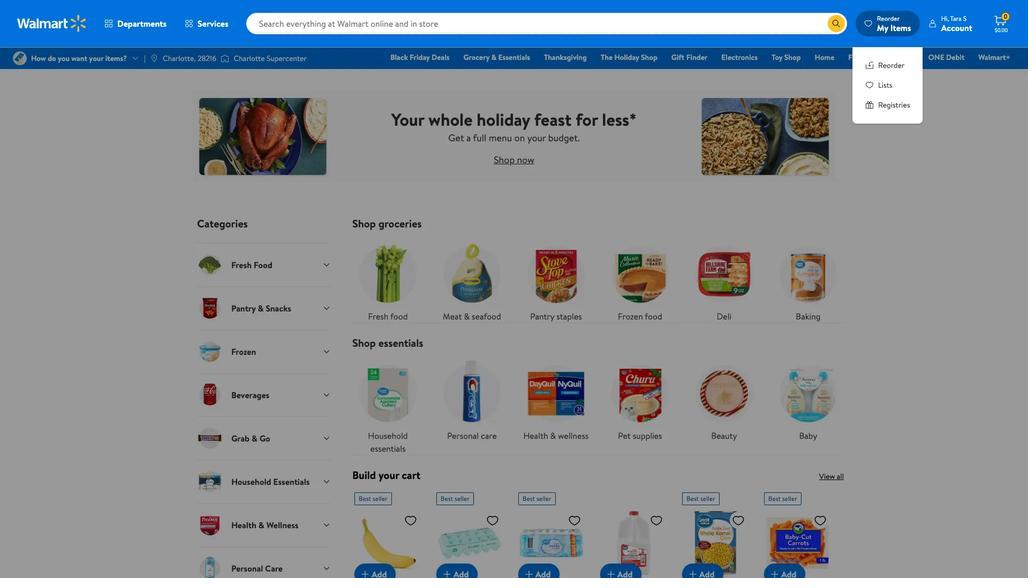 Task type: vqa. For each thing, say whether or not it's contained in the screenshot.
'Great Value Whole Vitamin D Milk, Gallon, 128 fl oz' image
yes



Task type: describe. For each thing, give the bounding box(es) containing it.
registries
[[879, 100, 911, 110]]

seafood
[[472, 311, 502, 323]]

Search search field
[[246, 13, 848, 34]]

hi, tara s account
[[942, 14, 973, 33]]

debit
[[947, 52, 965, 63]]

best seller for fresh banana fruit, each image
[[359, 495, 388, 504]]

s
[[964, 14, 968, 23]]

household essentials link
[[353, 359, 424, 456]]

meat & seafood link
[[437, 239, 508, 323]]

meat & seafood
[[443, 311, 502, 323]]

pantry
[[531, 311, 555, 323]]

add to favorites list, great value purified drinking water, 16.9 fl oz bottles, 40 count image
[[569, 514, 581, 528]]

baby
[[800, 430, 818, 442]]

household essentials
[[368, 430, 408, 455]]

baking link
[[773, 239, 845, 323]]

great value large white eggs, 18 count image
[[437, 510, 504, 577]]

view all link
[[820, 472, 845, 482]]

registry link
[[883, 51, 920, 63]]

lists
[[879, 80, 893, 91]]

health & wellness link
[[521, 359, 592, 443]]

grocery & essentials
[[464, 52, 531, 63]]

essentials
[[499, 52, 531, 63]]

view all
[[820, 472, 845, 482]]

reorder link
[[866, 60, 911, 71]]

best for first product group from left
[[359, 495, 371, 504]]

on
[[515, 131, 525, 144]]

frozen
[[619, 311, 644, 323]]

deals
[[432, 52, 450, 63]]

seller for 3rd product group
[[537, 495, 552, 504]]

menu
[[489, 131, 512, 144]]

grocery
[[464, 52, 490, 63]]

fresh banana fruit, each image
[[355, 510, 422, 577]]

great value golden sweet whole kernel corn, canned corn, 15 oz can image
[[683, 510, 750, 577]]

meat
[[443, 311, 462, 323]]

seller for 4th product group from the right
[[455, 495, 470, 504]]

household
[[368, 430, 408, 442]]

a
[[467, 131, 471, 144]]

& for seafood
[[464, 311, 470, 323]]

0 $0.00
[[996, 12, 1009, 34]]

my
[[878, 22, 889, 33]]

3 product group from the left
[[519, 489, 586, 579]]

view
[[820, 472, 836, 482]]

build your cart
[[353, 468, 421, 483]]

get
[[449, 131, 465, 144]]

personal
[[448, 430, 479, 442]]

account
[[942, 22, 973, 33]]

best for fifth product group from the left
[[769, 495, 781, 504]]

the holiday shop link
[[596, 51, 663, 63]]

fashion link
[[844, 51, 879, 63]]

full
[[474, 131, 487, 144]]

shop groceries
[[353, 217, 422, 231]]

pet
[[619, 430, 631, 442]]

registry
[[888, 52, 915, 63]]

one
[[929, 52, 945, 63]]

best seller for fresh baby-cut carrots, 1lb bag image
[[769, 495, 798, 504]]

deli link
[[689, 239, 760, 323]]

tara
[[951, 14, 963, 23]]

seller for first product group from left
[[373, 495, 388, 504]]

lists link
[[866, 80, 911, 91]]

deli
[[717, 311, 732, 323]]

thanksgiving
[[545, 52, 587, 63]]

personal care
[[448, 430, 497, 442]]

all
[[837, 472, 845, 482]]

shop right holiday
[[642, 52, 658, 63]]

your whole holiday feast for less* get a full menu on your budget.
[[392, 107, 637, 144]]

best for 3rd product group
[[523, 495, 535, 504]]

& for essentials
[[492, 52, 497, 63]]

add to cart image for fresh banana fruit, each image
[[359, 569, 372, 579]]

frozen food link
[[605, 239, 676, 323]]

0
[[1005, 12, 1008, 21]]

registries link
[[866, 100, 911, 111]]

add to favorites list, great value golden sweet whole kernel corn, canned corn, 15 oz can image
[[733, 514, 745, 528]]

shop right toy
[[785, 52, 802, 63]]

now
[[517, 153, 535, 166]]

$0.00
[[996, 26, 1009, 34]]

gift
[[672, 52, 685, 63]]

cart
[[402, 468, 421, 483]]

reorder for reorder
[[879, 60, 905, 71]]

departments
[[117, 18, 167, 29]]

best for 4th product group from the right
[[441, 495, 453, 504]]

walmart+
[[979, 52, 1011, 63]]

whole
[[429, 107, 473, 131]]

seller for fourth product group from the left
[[701, 495, 716, 504]]

4 product group from the left
[[683, 489, 750, 579]]

beauty
[[712, 430, 738, 442]]

personal care link
[[437, 359, 508, 443]]

less*
[[603, 107, 637, 131]]

walmart+ link
[[975, 51, 1016, 63]]

black
[[391, 52, 408, 63]]

gift finder
[[672, 52, 708, 63]]

list for shop groceries
[[346, 230, 851, 323]]

fresh food link
[[353, 239, 424, 323]]

& for wellness
[[551, 430, 556, 442]]



Task type: locate. For each thing, give the bounding box(es) containing it.
best up "great value large white eggs, 18 count" image
[[441, 495, 453, 504]]

your inside your whole holiday feast for less* get a full menu on your budget.
[[528, 131, 546, 144]]

reorder up lists link
[[879, 60, 905, 71]]

essentials for household essentials
[[371, 443, 406, 455]]

0 vertical spatial your
[[528, 131, 546, 144]]

shop for now
[[494, 153, 515, 166]]

great value purified drinking water, 16.9 fl oz bottles, 40 count image
[[519, 510, 586, 577]]

fresh
[[368, 311, 389, 323]]

3 seller from the left
[[537, 495, 552, 504]]

reorder up registry link
[[878, 14, 901, 23]]

1 product group from the left
[[355, 489, 422, 579]]

best
[[359, 495, 371, 504], [441, 495, 453, 504], [523, 495, 535, 504], [687, 495, 699, 504], [769, 495, 781, 504]]

black friday deals
[[391, 52, 450, 63]]

baby link
[[773, 359, 845, 443]]

add to favorites list, fresh baby-cut carrots, 1lb bag image
[[815, 514, 827, 528]]

1 vertical spatial list
[[346, 350, 851, 456]]

2 product group from the left
[[437, 489, 504, 579]]

1 horizontal spatial &
[[492, 52, 497, 63]]

staples
[[557, 311, 582, 323]]

add to favorites list, fresh banana fruit, each image
[[405, 514, 417, 528]]

reorder for reorder my items
[[878, 14, 901, 23]]

fresh food
[[368, 311, 408, 323]]

wellness
[[559, 430, 589, 442]]

essentials down household
[[371, 443, 406, 455]]

food
[[391, 311, 408, 323], [645, 311, 663, 323]]

your whole holiday feast for less. get a full menu on your budget. shop now. image
[[193, 91, 836, 183]]

finder
[[687, 52, 708, 63]]

2 add to cart image from the left
[[441, 569, 454, 579]]

5 add to cart image from the left
[[769, 569, 782, 579]]

shop for essentials
[[353, 336, 376, 350]]

best for fourth product group from the left
[[687, 495, 699, 504]]

1 vertical spatial your
[[379, 468, 400, 483]]

add to cart image
[[605, 569, 618, 579]]

& right health
[[551, 430, 556, 442]]

3 best seller from the left
[[523, 495, 552, 504]]

shop left groceries
[[353, 217, 376, 231]]

pantry staples link
[[521, 239, 592, 323]]

services button
[[176, 11, 238, 36]]

add to cart image for 'great value purified drinking water, 16.9 fl oz bottles, 40 count' image
[[523, 569, 536, 579]]

electronics
[[722, 52, 758, 63]]

best seller up "great value large white eggs, 18 count" image
[[441, 495, 470, 504]]

seller down build your cart
[[373, 495, 388, 504]]

hi,
[[942, 14, 950, 23]]

budget.
[[549, 131, 580, 144]]

food for frozen food
[[645, 311, 663, 323]]

add to favorites list, great value whole vitamin d milk, gallon, 128 fl oz image
[[651, 514, 663, 528]]

black friday deals link
[[386, 51, 455, 63]]

grocery & essentials link
[[459, 51, 535, 63]]

fresh baby-cut carrots, 1lb bag image
[[765, 510, 832, 577]]

departments button
[[95, 11, 176, 36]]

0 vertical spatial list
[[346, 230, 851, 323]]

best seller for great value golden sweet whole kernel corn, canned corn, 15 oz can image
[[687, 495, 716, 504]]

3 best from the left
[[523, 495, 535, 504]]

reorder
[[878, 14, 901, 23], [879, 60, 905, 71]]

pantry staples
[[531, 311, 582, 323]]

beauty link
[[689, 359, 760, 443]]

pet supplies link
[[605, 359, 676, 443]]

2 horizontal spatial &
[[551, 430, 556, 442]]

reorder my items
[[878, 14, 912, 33]]

shop for groceries
[[353, 217, 376, 231]]

great value whole vitamin d milk, gallon, 128 fl oz image
[[601, 510, 668, 577]]

4 add to cart image from the left
[[687, 569, 700, 579]]

food right fresh
[[391, 311, 408, 323]]

1 horizontal spatial food
[[645, 311, 663, 323]]

essentials for shop essentials
[[379, 336, 424, 350]]

best seller
[[359, 495, 388, 504], [441, 495, 470, 504], [523, 495, 552, 504], [687, 495, 716, 504], [769, 495, 798, 504]]

one debit link
[[924, 51, 970, 63]]

list for shop essentials
[[346, 350, 851, 456]]

best seller for 'great value purified drinking water, 16.9 fl oz bottles, 40 count' image
[[523, 495, 552, 504]]

electronics link
[[717, 51, 763, 63]]

walmart image
[[17, 15, 87, 32]]

best seller up fresh baby-cut carrots, 1lb bag image
[[769, 495, 798, 504]]

& right grocery on the top of the page
[[492, 52, 497, 63]]

1 vertical spatial essentials
[[371, 443, 406, 455]]

holiday
[[477, 107, 531, 131]]

0 horizontal spatial &
[[464, 311, 470, 323]]

best seller up 'great value purified drinking water, 16.9 fl oz bottles, 40 count' image
[[523, 495, 552, 504]]

&
[[492, 52, 497, 63], [464, 311, 470, 323], [551, 430, 556, 442]]

your right 'on'
[[528, 131, 546, 144]]

your
[[528, 131, 546, 144], [379, 468, 400, 483]]

5 product group from the left
[[765, 489, 832, 579]]

best seller down build at bottom
[[359, 495, 388, 504]]

essentials
[[379, 336, 424, 350], [371, 443, 406, 455]]

seller up "great value large white eggs, 18 count" image
[[455, 495, 470, 504]]

seller up great value golden sweet whole kernel corn, canned corn, 15 oz can image
[[701, 495, 716, 504]]

add to cart image
[[359, 569, 372, 579], [441, 569, 454, 579], [523, 569, 536, 579], [687, 569, 700, 579], [769, 569, 782, 579]]

4 best seller from the left
[[687, 495, 716, 504]]

0 horizontal spatial your
[[379, 468, 400, 483]]

best seller up great value golden sweet whole kernel corn, canned corn, 15 oz can image
[[687, 495, 716, 504]]

home
[[815, 52, 835, 63]]

toy
[[772, 52, 783, 63]]

0 horizontal spatial food
[[391, 311, 408, 323]]

categories
[[197, 217, 248, 231]]

4 best from the left
[[687, 495, 699, 504]]

feast
[[535, 107, 572, 131]]

shop now link
[[494, 153, 535, 166]]

add to cart image for fresh baby-cut carrots, 1lb bag image
[[769, 569, 782, 579]]

services
[[198, 18, 229, 29]]

seller up fresh baby-cut carrots, 1lb bag image
[[783, 495, 798, 504]]

food right frozen
[[645, 311, 663, 323]]

shop left now
[[494, 153, 515, 166]]

gift finder link
[[667, 51, 713, 63]]

shop essentials
[[353, 336, 424, 350]]

5 seller from the left
[[783, 495, 798, 504]]

seller for fifth product group from the left
[[783, 495, 798, 504]]

2 food from the left
[[645, 311, 663, 323]]

1 seller from the left
[[373, 495, 388, 504]]

1 vertical spatial &
[[464, 311, 470, 323]]

add to favorites list, great value large white eggs, 18 count image
[[487, 514, 499, 528]]

best seller for "great value large white eggs, 18 count" image
[[441, 495, 470, 504]]

home link
[[811, 51, 840, 63]]

2 vertical spatial &
[[551, 430, 556, 442]]

shop
[[642, 52, 658, 63], [785, 52, 802, 63], [494, 153, 515, 166], [353, 217, 376, 231], [353, 336, 376, 350]]

fashion
[[849, 52, 874, 63]]

1 best seller from the left
[[359, 495, 388, 504]]

search icon image
[[833, 19, 841, 28]]

5 best from the left
[[769, 495, 781, 504]]

the holiday shop
[[601, 52, 658, 63]]

thanksgiving link
[[540, 51, 592, 63]]

list
[[346, 230, 851, 323], [346, 350, 851, 456]]

1 vertical spatial reorder
[[879, 60, 905, 71]]

baking
[[797, 311, 821, 323]]

holiday
[[615, 52, 640, 63]]

2 best seller from the left
[[441, 495, 470, 504]]

add to cart image for "great value large white eggs, 18 count" image
[[441, 569, 454, 579]]

list containing household essentials
[[346, 350, 851, 456]]

groceries
[[379, 217, 422, 231]]

items
[[891, 22, 912, 33]]

best up 'great value purified drinking water, 16.9 fl oz bottles, 40 count' image
[[523, 495, 535, 504]]

4 seller from the left
[[701, 495, 716, 504]]

the
[[601, 52, 613, 63]]

reorder inside reorder my items
[[878, 14, 901, 23]]

food for fresh food
[[391, 311, 408, 323]]

best up fresh baby-cut carrots, 1lb bag image
[[769, 495, 781, 504]]

1 add to cart image from the left
[[359, 569, 372, 579]]

& right meat
[[464, 311, 470, 323]]

add to cart image for great value golden sweet whole kernel corn, canned corn, 15 oz can image
[[687, 569, 700, 579]]

0 vertical spatial &
[[492, 52, 497, 63]]

0 vertical spatial essentials
[[379, 336, 424, 350]]

build
[[353, 468, 376, 483]]

health
[[524, 430, 549, 442]]

1 horizontal spatial your
[[528, 131, 546, 144]]

product group
[[355, 489, 422, 579], [437, 489, 504, 579], [519, 489, 586, 579], [683, 489, 750, 579], [765, 489, 832, 579]]

2 best from the left
[[441, 495, 453, 504]]

3 add to cart image from the left
[[523, 569, 536, 579]]

essentials down fresh food
[[379, 336, 424, 350]]

pet supplies
[[619, 430, 663, 442]]

shop now
[[494, 153, 535, 166]]

essentials inside household essentials
[[371, 443, 406, 455]]

list containing fresh food
[[346, 230, 851, 323]]

your left the cart
[[379, 468, 400, 483]]

shop down fresh
[[353, 336, 376, 350]]

best up great value golden sweet whole kernel corn, canned corn, 15 oz can image
[[687, 495, 699, 504]]

seller
[[373, 495, 388, 504], [455, 495, 470, 504], [537, 495, 552, 504], [701, 495, 716, 504], [783, 495, 798, 504]]

1 list from the top
[[346, 230, 851, 323]]

1 food from the left
[[391, 311, 408, 323]]

seller up 'great value purified drinking water, 16.9 fl oz bottles, 40 count' image
[[537, 495, 552, 504]]

5 best seller from the left
[[769, 495, 798, 504]]

2 list from the top
[[346, 350, 851, 456]]

0 vertical spatial reorder
[[878, 14, 901, 23]]

1 best from the left
[[359, 495, 371, 504]]

health & wellness
[[524, 430, 589, 442]]

frozen food
[[619, 311, 663, 323]]

your
[[392, 107, 425, 131]]

2 seller from the left
[[455, 495, 470, 504]]

best down build at bottom
[[359, 495, 371, 504]]

for
[[576, 107, 598, 131]]

toy shop link
[[768, 51, 806, 63]]

Walmart Site-Wide search field
[[246, 13, 848, 34]]

friday
[[410, 52, 430, 63]]



